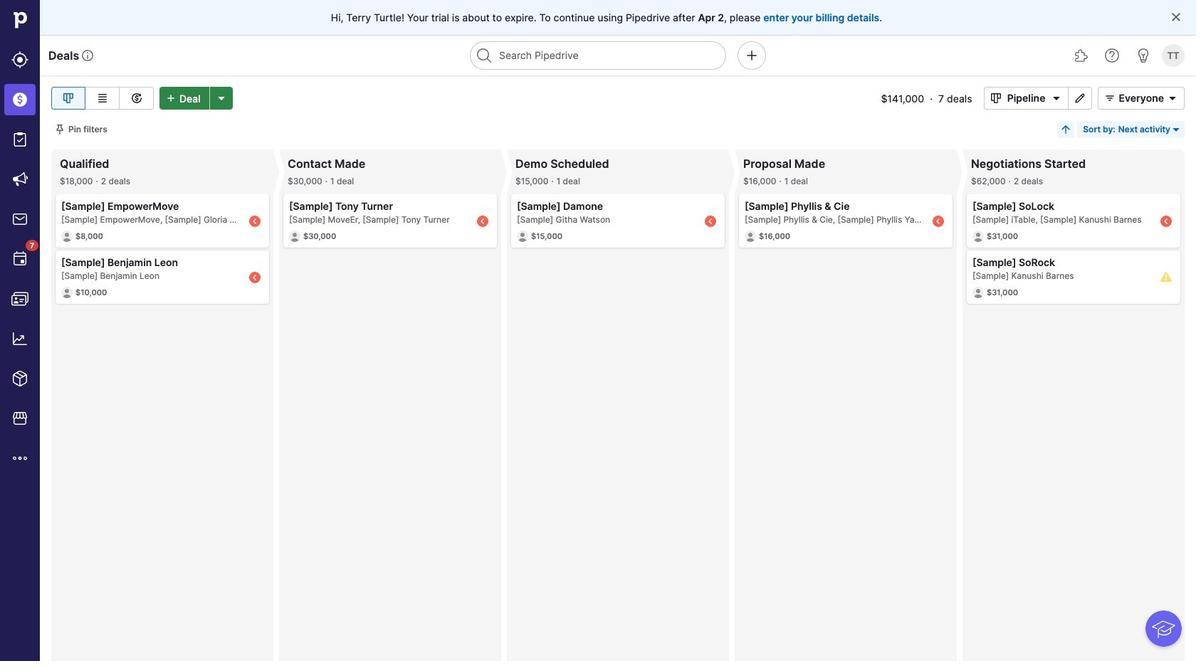 Task type: describe. For each thing, give the bounding box(es) containing it.
quick add image
[[743, 47, 760, 64]]

color undefined image
[[11, 251, 28, 268]]

edit pipeline image
[[1072, 93, 1089, 104]]

products image
[[11, 370, 28, 387]]

knowledge center bot, also known as kc bot is an onboarding assistant that allows you to see the list of onboarding items in one place for quick and easy reference. this improves your in-app experience. image
[[1146, 611, 1182, 647]]

sales assistant image
[[1135, 47, 1152, 64]]

add deal element
[[159, 87, 233, 110]]

more image
[[11, 450, 28, 467]]

pipeline image
[[60, 90, 77, 107]]

marketplace image
[[11, 410, 28, 427]]

home image
[[9, 9, 31, 31]]

campaigns image
[[11, 171, 28, 188]]

Search Pipedrive field
[[470, 41, 726, 70]]

forecast image
[[128, 90, 145, 107]]

deals image
[[11, 91, 28, 108]]

0 vertical spatial color primary image
[[1102, 93, 1119, 104]]

change order image
[[1060, 124, 1072, 135]]

contacts image
[[11, 290, 28, 308]]



Task type: locate. For each thing, give the bounding box(es) containing it.
0 horizontal spatial color primary image
[[54, 124, 66, 135]]

1 horizontal spatial color primary image
[[1102, 93, 1119, 104]]

color primary image
[[1171, 11, 1182, 23], [987, 93, 1004, 104], [1048, 93, 1065, 104], [1164, 93, 1181, 104], [1171, 124, 1182, 135]]

sales inbox image
[[11, 211, 28, 228]]

leads image
[[11, 51, 28, 68]]

info image
[[82, 50, 93, 61]]

color primary image
[[1102, 93, 1119, 104], [54, 124, 66, 135]]

projects image
[[11, 131, 28, 148]]

menu
[[0, 0, 40, 661]]

menu item
[[0, 80, 40, 120]]

insights image
[[11, 330, 28, 347]]

color primary inverted image
[[162, 93, 179, 104]]

quick help image
[[1104, 47, 1121, 64]]

color primary image right edit pipeline image
[[1102, 93, 1119, 104]]

add deal options image
[[213, 93, 230, 104]]

1 vertical spatial color primary image
[[54, 124, 66, 135]]

list image
[[94, 90, 111, 107]]

color primary image down pipeline icon
[[54, 124, 66, 135]]



Task type: vqa. For each thing, say whether or not it's contained in the screenshot.
Color Secondary image
no



